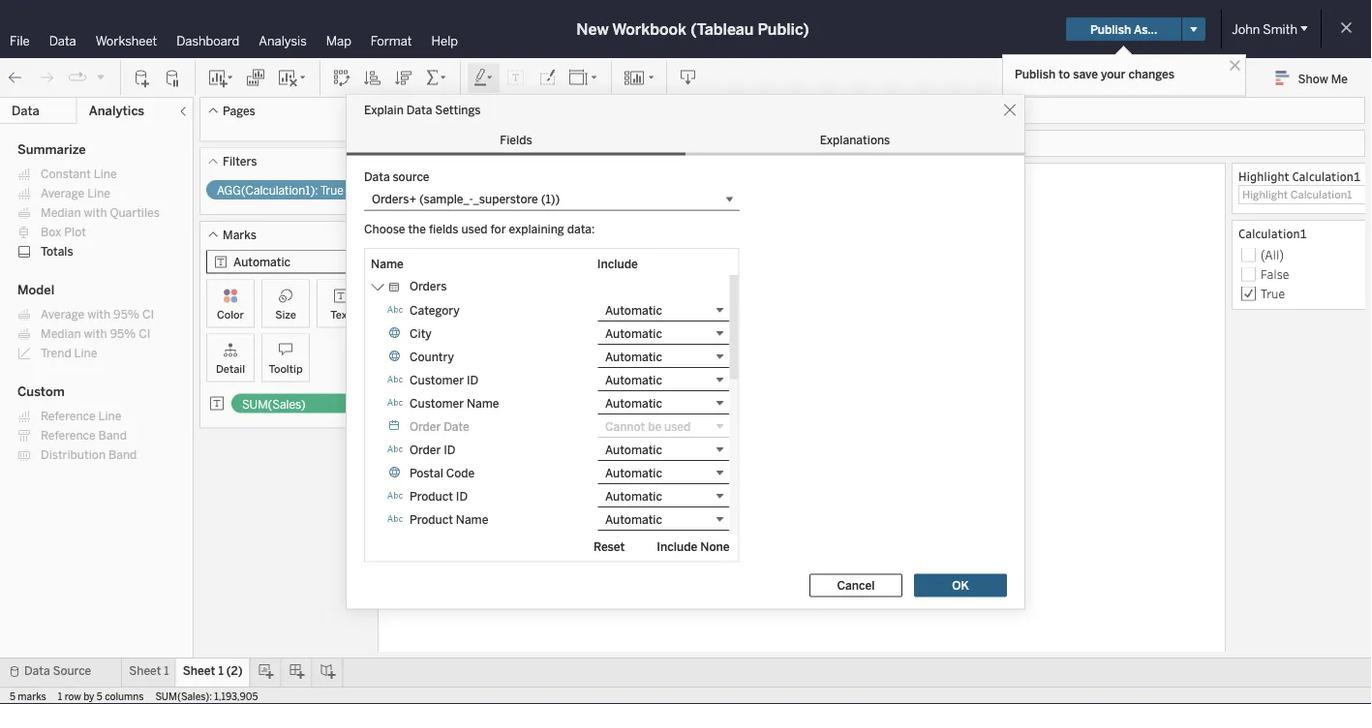 Task type: locate. For each thing, give the bounding box(es) containing it.
1 up sum(sales):
[[164, 664, 169, 678]]

sheet up sum(sales): 1,193,905
[[183, 664, 215, 678]]

order for order id
[[410, 442, 441, 456]]

order up postal
[[410, 442, 441, 456]]

with down average with 95% ci
[[84, 327, 107, 341]]

0 vertical spatial with
[[84, 206, 107, 220]]

columns
[[105, 691, 144, 702]]

2 5 from the left
[[97, 691, 102, 702]]

0 vertical spatial product
[[410, 489, 453, 503]]

band down reference band
[[108, 448, 137, 462]]

0 vertical spatial include
[[597, 256, 638, 270]]

0 vertical spatial median
[[41, 206, 81, 220]]

customer for customer name
[[410, 396, 464, 410]]

with
[[84, 206, 107, 220], [87, 308, 111, 322], [84, 327, 107, 341]]

id up customer name
[[467, 373, 479, 387]]

95% up median with 95% ci
[[113, 308, 140, 322]]

new workbook (tableau public)
[[577, 20, 809, 38]]

(all)
[[1261, 246, 1284, 262]]

1 vertical spatial calculation1
[[1239, 225, 1307, 241]]

1 order from the top
[[410, 419, 441, 433]]

id down date
[[444, 442, 456, 456]]

median up trend
[[41, 327, 81, 341]]

sorted ascending by sum of sales within state image
[[363, 68, 383, 88]]

ci
[[142, 308, 154, 322], [139, 327, 151, 341]]

1 vertical spatial id
[[444, 442, 456, 456]]

swap rows and columns image
[[332, 68, 352, 88]]

calculation1 right 'highlight'
[[1292, 168, 1361, 184]]

highlight image
[[473, 68, 495, 88]]

data up replay animation image
[[49, 33, 76, 48]]

help
[[432, 33, 458, 48]]

1 vertical spatial reference
[[41, 429, 96, 443]]

1 horizontal spatial 5
[[97, 691, 102, 702]]

1 vertical spatial 95%
[[110, 327, 136, 341]]

publish left as...
[[1090, 22, 1131, 36]]

median for median with quartiles
[[41, 206, 81, 220]]

0 horizontal spatial true
[[320, 184, 344, 198]]

0 horizontal spatial sheet
[[129, 664, 161, 678]]

customer name
[[410, 396, 499, 410]]

1 vertical spatial customer
[[410, 396, 464, 410]]

2 average from the top
[[41, 308, 84, 322]]

1 row by 5 columns
[[58, 691, 144, 702]]

marks. press enter to open the view data window.. use arrow keys to navigate data visualization elements. image
[[459, 266, 751, 287]]

publish for publish as...
[[1090, 22, 1131, 36]]

changes
[[1129, 67, 1175, 81]]

product down product id
[[410, 512, 453, 526]]

new worksheet image
[[207, 68, 234, 88]]

average for average line
[[41, 186, 84, 200]]

order up order id
[[410, 419, 441, 433]]

order
[[410, 419, 441, 433], [410, 442, 441, 456]]

reference for reference band
[[41, 429, 96, 443]]

include inside button
[[657, 540, 698, 554]]

1
[[443, 172, 454, 199], [164, 664, 169, 678], [218, 664, 224, 678], [58, 691, 62, 702]]

1 vertical spatial band
[[108, 448, 137, 462]]

sheet 1 (2) up sum(sales): 1,193,905
[[183, 664, 243, 678]]

average line
[[41, 186, 110, 200]]

median
[[41, 206, 81, 220], [41, 327, 81, 341]]

0 vertical spatial publish
[[1090, 22, 1131, 36]]

0 horizontal spatial publish
[[1015, 67, 1056, 81]]

2 vertical spatial id
[[456, 489, 468, 503]]

download image
[[679, 68, 698, 88]]

constant line
[[41, 167, 117, 181]]

sheet up 'the'
[[385, 172, 438, 199]]

95% down average with 95% ci
[[110, 327, 136, 341]]

customer id
[[410, 373, 479, 387]]

1 vertical spatial publish
[[1015, 67, 1056, 81]]

filters
[[223, 154, 257, 169]]

2 reference from the top
[[41, 429, 96, 443]]

reference up distribution
[[41, 429, 96, 443]]

0 vertical spatial band
[[98, 429, 127, 443]]

(tableau
[[691, 20, 754, 38]]

1 vertical spatial sheet 1 (2)
[[183, 664, 243, 678]]

publish
[[1090, 22, 1131, 36], [1015, 67, 1056, 81]]

publish inside publish as... button
[[1090, 22, 1131, 36]]

(2) up 1,193,905
[[226, 664, 243, 678]]

1 left row
[[58, 691, 62, 702]]

(all) link
[[1261, 246, 1284, 262]]

1 vertical spatial with
[[87, 308, 111, 322]]

1 right source
[[443, 172, 454, 199]]

none
[[700, 540, 730, 554]]

median with quartiles
[[41, 206, 160, 220]]

product down postal
[[410, 489, 453, 503]]

name up date
[[467, 396, 499, 410]]

0 vertical spatial state
[[477, 104, 506, 118]]

95% for median with 95% ci
[[110, 327, 136, 341]]

reference up reference band
[[41, 409, 96, 423]]

1 reference from the top
[[41, 409, 96, 423]]

1 vertical spatial include
[[657, 540, 698, 554]]

true inside option
[[1261, 285, 1285, 301]]

line
[[94, 167, 117, 181], [87, 186, 110, 200], [74, 346, 97, 360], [98, 409, 122, 423]]

new
[[577, 20, 609, 38]]

1 horizontal spatial include
[[657, 540, 698, 554]]

0 vertical spatial order
[[410, 419, 441, 433]]

0 vertical spatial 95%
[[113, 308, 140, 322]]

reference
[[41, 409, 96, 423], [41, 429, 96, 443]]

average down the "constant"
[[41, 186, 84, 200]]

true right agg(calculation1):
[[320, 184, 344, 198]]

worksheet
[[96, 33, 157, 48]]

Washington, State. Press Space to toggle selection. Press Escape to go back to the left margin. Use arrow keys to navigate headers text field
[[633, 228, 692, 266]]

for
[[491, 222, 506, 236]]

explaining
[[509, 222, 564, 236]]

95% for average with 95% ci
[[113, 308, 140, 322]]

state up texas, state. press space to toggle selection. press escape to go back to the left margin. use arrow keys to navigate headers text box
[[590, 210, 620, 226]]

name down choose
[[371, 256, 404, 270]]

1 vertical spatial median
[[41, 327, 81, 341]]

2 customer from the top
[[410, 396, 464, 410]]

replay animation image
[[68, 68, 87, 87]]

close image
[[1226, 56, 1245, 75]]

columns
[[401, 103, 450, 117]]

1 vertical spatial average
[[41, 308, 84, 322]]

calculation1 up (all)
[[1239, 225, 1307, 241]]

the
[[408, 222, 426, 236]]

customer
[[410, 373, 464, 387], [410, 396, 464, 410]]

include left none
[[657, 540, 698, 554]]

average down the model
[[41, 308, 84, 322]]

0 vertical spatial reference
[[41, 409, 96, 423]]

source
[[53, 664, 91, 678]]

5 right the by
[[97, 691, 102, 702]]

state down highlight image
[[477, 104, 506, 118]]

product name
[[410, 512, 488, 526]]

tooltip
[[269, 362, 303, 375]]

True, Calculation1. Press Space to toggle selection. Press Escape to go back to the left margin. Use arrow keys to navigate headers text field
[[382, 266, 459, 286]]

list box
[[1239, 264, 1371, 303]]

explanations
[[820, 133, 890, 147]]

pause auto updates image
[[164, 68, 183, 88]]

1 average from the top
[[41, 186, 84, 200]]

1 horizontal spatial true
[[1261, 285, 1285, 301]]

0 horizontal spatial (2)
[[226, 664, 243, 678]]

line up average line
[[94, 167, 117, 181]]

0 horizontal spatial include
[[597, 256, 638, 270]]

0 vertical spatial true
[[320, 184, 344, 198]]

product
[[410, 489, 453, 503], [410, 512, 453, 526]]

0 vertical spatial sheet 1 (2)
[[385, 172, 485, 199]]

95%
[[113, 308, 140, 322], [110, 327, 136, 341]]

line up reference band
[[98, 409, 122, 423]]

0 horizontal spatial 5
[[10, 691, 15, 702]]

1 horizontal spatial publish
[[1090, 22, 1131, 36]]

clear sheet image
[[277, 68, 308, 88]]

name for customer name
[[467, 396, 499, 410]]

band
[[98, 429, 127, 443], [108, 448, 137, 462]]

1 horizontal spatial sheet 1 (2)
[[385, 172, 485, 199]]

me
[[1331, 71, 1348, 85]]

New York, State. Press Space to toggle selection. Press Escape to go back to the left margin. Use arrow keys to navigate headers text field
[[517, 228, 575, 266]]

used
[[461, 222, 488, 236]]

code
[[446, 466, 475, 480]]

line for constant line
[[94, 167, 117, 181]]

1 vertical spatial (2)
[[226, 664, 243, 678]]

sheet
[[385, 172, 438, 199], [129, 664, 161, 678], [183, 664, 215, 678]]

name down product id
[[456, 512, 488, 526]]

customer down country at the left of page
[[410, 373, 464, 387]]

median up box plot
[[41, 206, 81, 220]]

5 left marks
[[10, 691, 15, 702]]

marks
[[223, 228, 257, 242]]

2 product from the top
[[410, 512, 453, 526]]

sheet 1 (2) up fields
[[385, 172, 485, 199]]

1 vertical spatial true
[[1261, 285, 1285, 301]]

1 vertical spatial product
[[410, 512, 453, 526]]

2 order from the top
[[410, 442, 441, 456]]

data
[[49, 33, 76, 48], [407, 103, 432, 117], [12, 103, 40, 119], [364, 170, 390, 184], [24, 664, 50, 678]]

settings
[[435, 103, 481, 117]]

cancel
[[837, 578, 875, 592]]

2 median from the top
[[41, 327, 81, 341]]

show me button
[[1267, 63, 1366, 93]]

show
[[1298, 71, 1329, 85]]

California, State. Press Space to toggle selection. Press Escape to go back to the left margin. Use arrow keys to navigate headers text field
[[459, 228, 517, 266]]

ci down average with 95% ci
[[139, 327, 151, 341]]

duplicate image
[[246, 68, 265, 88]]

ci up median with 95% ci
[[142, 308, 154, 322]]

1,193,905
[[214, 691, 258, 702]]

state
[[477, 104, 506, 118], [590, 210, 620, 226]]

sheet up the columns
[[129, 664, 161, 678]]

line for average line
[[87, 186, 110, 200]]

order date
[[410, 419, 470, 433]]

2 horizontal spatial sheet
[[385, 172, 438, 199]]

line up median with quartiles
[[87, 186, 110, 200]]

include right new york, state. press space to toggle selection. press escape to go back to the left margin. use arrow keys to navigate headers text box
[[597, 256, 638, 270]]

sheet 1
[[129, 664, 169, 678]]

publish left 'to' on the right of page
[[1015, 67, 1056, 81]]

line down median with 95% ci
[[74, 346, 97, 360]]

1 customer from the top
[[410, 373, 464, 387]]

Pennsylvania, State. Press Space to toggle selection. Press Escape to go back to the left margin. Use arrow keys to navigate headers text field
[[692, 228, 750, 266]]

0 vertical spatial id
[[467, 373, 479, 387]]

1 vertical spatial state
[[590, 210, 620, 226]]

1 vertical spatial ci
[[139, 327, 151, 341]]

true
[[320, 184, 344, 198], [1261, 285, 1285, 301]]

publish as... button
[[1066, 17, 1182, 41]]

id down code on the bottom of the page
[[456, 489, 468, 503]]

1 horizontal spatial state
[[590, 210, 620, 226]]

sorted descending by sum of sales within state image
[[394, 68, 414, 88]]

1 median from the top
[[41, 206, 81, 220]]

band up distribution band
[[98, 429, 127, 443]]

2 vertical spatial with
[[84, 327, 107, 341]]

customer up order date
[[410, 396, 464, 410]]

with for average with 95% ci
[[87, 308, 111, 322]]

with for median with quartiles
[[84, 206, 107, 220]]

1 up sum(sales): 1,193,905
[[218, 664, 224, 678]]

with up median with 95% ci
[[87, 308, 111, 322]]

1 product from the top
[[410, 489, 453, 503]]

0 vertical spatial customer
[[410, 373, 464, 387]]

1 vertical spatial name
[[467, 396, 499, 410]]

true down false link
[[1261, 285, 1285, 301]]

0 vertical spatial average
[[41, 186, 84, 200]]

2 vertical spatial name
[[456, 512, 488, 526]]

dashboard
[[177, 33, 239, 48]]

1 horizontal spatial (2)
[[458, 172, 485, 199]]

workbook
[[612, 20, 687, 38]]

0 vertical spatial ci
[[142, 308, 154, 322]]

1 vertical spatial order
[[410, 442, 441, 456]]

false
[[1261, 266, 1290, 282]]

(2) up used
[[458, 172, 485, 199]]

customer for customer id
[[410, 373, 464, 387]]

5
[[10, 691, 15, 702], [97, 691, 102, 702]]

choose
[[364, 222, 405, 236]]

with down average line
[[84, 206, 107, 220]]

postal
[[410, 466, 443, 480]]

marks
[[18, 691, 46, 702]]



Task type: describe. For each thing, give the bounding box(es) containing it.
band for distribution band
[[108, 448, 137, 462]]

color
[[217, 308, 244, 321]]

product for product id
[[410, 489, 453, 503]]

custom
[[17, 384, 65, 400]]

detail
[[216, 362, 245, 375]]

include none button
[[648, 535, 739, 558]]

band for reference band
[[98, 429, 127, 443]]

include for include
[[597, 256, 638, 270]]

format
[[371, 33, 412, 48]]

replay animation image
[[95, 71, 107, 83]]

show me
[[1298, 71, 1348, 85]]

show/hide cards image
[[624, 68, 655, 88]]

Texas, State. Press Space to toggle selection. Press Escape to go back to the left margin. Use arrow keys to navigate headers text field
[[575, 228, 633, 266]]

0 vertical spatial calculation1
[[1292, 168, 1361, 184]]

publish as...
[[1090, 22, 1158, 36]]

fit image
[[569, 68, 600, 88]]

cancel button
[[810, 574, 903, 597]]

sum(sales): 1,193,905
[[155, 691, 258, 702]]

explain data settings
[[364, 103, 481, 117]]

fields
[[500, 133, 532, 147]]

average for average with 95% ci
[[41, 308, 84, 322]]

orders
[[410, 279, 447, 293]]

average with 95% ci
[[41, 308, 154, 322]]

your
[[1101, 67, 1126, 81]]

publish to save your changes
[[1015, 67, 1175, 81]]

id for order id
[[444, 442, 456, 456]]

constant
[[41, 167, 91, 181]]

sum(sales):
[[155, 691, 212, 702]]

data source
[[364, 170, 430, 184]]

source
[[393, 170, 430, 184]]

median for median with 95% ci
[[41, 327, 81, 341]]

product for product name
[[410, 512, 453, 526]]

id for customer id
[[467, 373, 479, 387]]

false link
[[1261, 266, 1290, 282]]

undo image
[[6, 68, 25, 88]]

reference line
[[41, 409, 122, 423]]

box plot
[[41, 225, 86, 239]]

data up marks
[[24, 664, 50, 678]]

0 vertical spatial (2)
[[458, 172, 485, 199]]

summarize
[[17, 142, 86, 157]]

by
[[84, 691, 94, 702]]

ci for average with 95% ci
[[142, 308, 154, 322]]

data left source
[[364, 170, 390, 184]]

distribution band
[[41, 448, 137, 462]]

save
[[1073, 67, 1098, 81]]

product id
[[410, 489, 468, 503]]

data:
[[567, 222, 595, 236]]

reference band
[[41, 429, 127, 443]]

smith
[[1263, 21, 1298, 37]]

fields
[[429, 222, 459, 236]]

true link
[[1261, 285, 1285, 301]]

choose the fields used for explaining data:
[[364, 222, 595, 236]]

postal code
[[410, 466, 475, 480]]

explain
[[364, 103, 404, 117]]

new data source image
[[133, 68, 152, 88]]

order for order date
[[410, 419, 441, 433]]

author control dialog tabs tab list
[[347, 124, 1025, 155]]

redo image
[[37, 68, 56, 88]]

pages
[[223, 104, 255, 118]]

agg(calculation1): true
[[217, 184, 344, 198]]

explain data settings dialog
[[347, 95, 1025, 704]]

reference for reference line
[[41, 409, 96, 423]]

file
[[10, 33, 30, 48]]

quartiles
[[110, 206, 160, 220]]

show labels image
[[507, 68, 526, 88]]

include none
[[657, 540, 730, 554]]

trend line
[[41, 346, 97, 360]]

date
[[444, 419, 470, 433]]

john
[[1232, 21, 1260, 37]]

to
[[1059, 67, 1070, 81]]

ok button
[[914, 574, 1007, 597]]

publish for publish to save your changes
[[1015, 67, 1056, 81]]

id for product id
[[456, 489, 468, 503]]

0 horizontal spatial sheet 1 (2)
[[183, 664, 243, 678]]

agg(calculation1)
[[477, 137, 576, 151]]

box
[[41, 225, 61, 239]]

1 horizontal spatial sheet
[[183, 664, 215, 678]]

False checkbox
[[1239, 264, 1371, 284]]

list box containing false
[[1239, 264, 1371, 303]]

city
[[410, 326, 432, 340]]

True checkbox
[[1239, 284, 1371, 303]]

5 marks
[[10, 691, 46, 702]]

public)
[[758, 20, 809, 38]]

agg(calculation1):
[[217, 184, 318, 198]]

map
[[326, 33, 351, 48]]

highlight
[[1239, 168, 1290, 184]]

text
[[331, 308, 351, 321]]

plot
[[64, 225, 86, 239]]

country
[[410, 349, 454, 363]]

0 horizontal spatial state
[[477, 104, 506, 118]]

analysis
[[259, 33, 307, 48]]

data down undo image
[[12, 103, 40, 119]]

totals
[[41, 245, 73, 259]]

size
[[275, 308, 296, 321]]

line for reference line
[[98, 409, 122, 423]]

trend
[[41, 346, 71, 360]]

ci for median with 95% ci
[[139, 327, 151, 341]]

analytics
[[89, 103, 144, 119]]

john smith
[[1232, 21, 1298, 37]]

collapse image
[[177, 106, 189, 117]]

as...
[[1134, 22, 1158, 36]]

row
[[65, 691, 81, 702]]

with for median with 95% ci
[[84, 327, 107, 341]]

data right explain
[[407, 103, 432, 117]]

data source
[[24, 664, 91, 678]]

reset
[[594, 540, 625, 554]]

sum(sales)
[[242, 397, 306, 411]]

format workbook image
[[538, 68, 557, 88]]

line for trend line
[[74, 346, 97, 360]]

median with 95% ci
[[41, 327, 151, 341]]

(All) checkbox
[[1239, 245, 1371, 264]]

model
[[17, 282, 54, 298]]

totals image
[[425, 68, 448, 88]]

name for product name
[[456, 512, 488, 526]]

1 5 from the left
[[10, 691, 15, 702]]

0 vertical spatial name
[[371, 256, 404, 270]]

order id
[[410, 442, 456, 456]]

include for include none
[[657, 540, 698, 554]]



Task type: vqa. For each thing, say whether or not it's contained in the screenshot.
marks
yes



